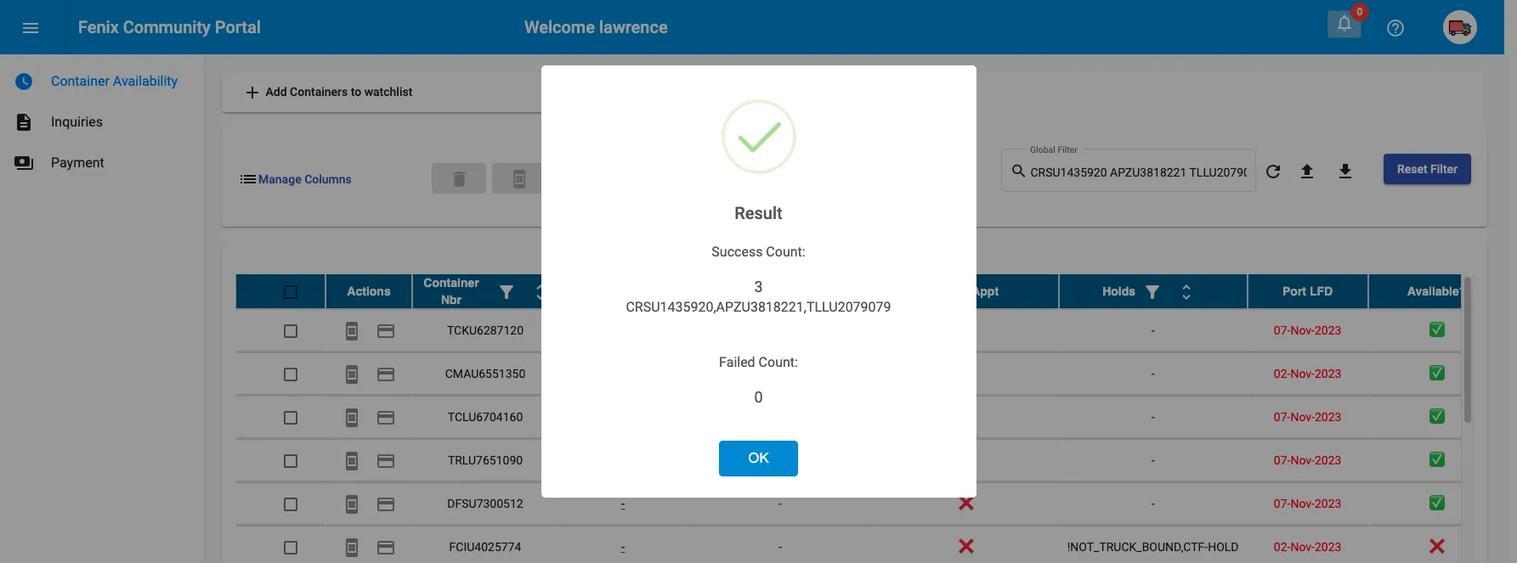 Task type: vqa. For each thing, say whether or not it's contained in the screenshot.
Reset
yes



Task type: locate. For each thing, give the bounding box(es) containing it.
no color image
[[1335, 13, 1355, 33], [20, 18, 41, 39], [1386, 18, 1406, 39], [14, 71, 34, 92], [14, 112, 34, 133], [342, 322, 362, 342], [342, 452, 362, 472], [376, 452, 396, 472], [342, 539, 362, 559], [376, 539, 396, 559]]

3 07- from the top
[[1274, 454, 1291, 468]]

1 vertical spatial 02-nov-2023
[[1274, 541, 1342, 554]]

port lfd
[[1283, 285, 1333, 299]]

2 appt from the left
[[972, 285, 999, 299]]

container availability
[[51, 73, 178, 89]]

nov- for tclu6704160
[[1291, 411, 1315, 424]]

5 ✅ from the top
[[1430, 497, 1445, 511]]

3 payment button from the top
[[369, 401, 403, 435]]

count: for success count:
[[766, 244, 806, 260]]

2023-
[[718, 367, 748, 381]]

book_online for fciu4025774
[[342, 539, 362, 559]]

2 column header from the left
[[559, 275, 688, 309]]

2 nov- from the top
[[1291, 367, 1315, 381]]

container
[[51, 73, 110, 89], [424, 276, 479, 290]]

1 07- from the top
[[1274, 324, 1291, 338]]

02-nov-2023 down port lfd
[[1274, 367, 1342, 381]]

active
[[933, 285, 969, 299]]

no color image containing help_outline
[[1386, 18, 1406, 39]]

grid
[[236, 275, 1506, 564]]

payment for tclu6704160
[[376, 408, 396, 429]]

1 07-nov-2023 from the top
[[1274, 324, 1342, 338]]

3 nov- from the top
[[1291, 411, 1315, 424]]

container nbr
[[424, 276, 479, 307]]

success count:
[[712, 244, 806, 260]]

0 horizontal spatial filter_alt button
[[490, 275, 524, 309]]

2023 for fciu4025774
[[1315, 541, 1342, 554]]

1 vertical spatial count:
[[759, 355, 798, 371]]

0 vertical spatial count:
[[766, 244, 806, 260]]

2023 for trlu7651090
[[1315, 454, 1342, 468]]

book_online button
[[493, 163, 547, 193], [335, 314, 369, 348], [335, 357, 369, 391], [335, 401, 369, 435], [335, 444, 369, 478], [335, 487, 369, 521], [335, 531, 369, 564]]

nov- for trlu7651090
[[1291, 454, 1315, 468]]

02-
[[1274, 367, 1291, 381], [1274, 541, 1291, 554]]

payment for fciu4025774
[[376, 539, 396, 559]]

✅ for trlu7651090
[[1430, 454, 1445, 468]]

inquiries
[[51, 114, 103, 130]]

2 ✅ from the top
[[1430, 367, 1445, 381]]

payment button for tclu6704160
[[369, 401, 403, 435]]

fciu4025774
[[449, 541, 522, 554]]

unfold_more button for holds
[[1170, 275, 1204, 309]]

book_online button for cmau6551350
[[335, 357, 369, 391]]

1 ✅ from the top
[[1430, 324, 1445, 338]]

1 horizontal spatial appt
[[972, 285, 999, 299]]

0 horizontal spatial unfold_more
[[531, 283, 551, 303]]

❌ for -
[[959, 497, 974, 511]]

0 vertical spatial - link
[[621, 497, 625, 511]]

1 nov- from the top
[[1291, 324, 1315, 338]]

2 unfold_more from the left
[[1177, 283, 1197, 303]]

no color image inside menu button
[[20, 18, 41, 39]]

filter
[[1431, 162, 1458, 176]]

filter_alt button for holds
[[1136, 275, 1170, 309]]

notifications_none button
[[1328, 10, 1362, 38]]

lfd
[[1310, 285, 1333, 299]]

0 vertical spatial 02-nov-2023
[[1274, 367, 1342, 381]]

no color image containing file_download
[[1336, 162, 1356, 182]]

payment button
[[369, 314, 403, 348], [369, 357, 403, 391], [369, 401, 403, 435], [369, 444, 403, 478], [369, 487, 403, 521], [369, 531, 403, 564]]

book_online for tclu6704160
[[342, 408, 362, 429]]

column header
[[412, 275, 559, 309], [559, 275, 688, 309], [1059, 275, 1248, 309]]

community
[[123, 17, 211, 37]]

payment
[[51, 155, 104, 171]]

6 payment button from the top
[[369, 531, 403, 564]]

container up the inquiries
[[51, 73, 110, 89]]

nov- for tcku6287120
[[1291, 324, 1315, 338]]

filter_alt right holds
[[1143, 283, 1163, 303]]

no color image containing payments
[[14, 153, 34, 173]]

02- right 'hold' at the right of the page
[[1274, 541, 1291, 554]]

hold
[[1208, 541, 1239, 554]]

welcome lawrence
[[525, 17, 668, 37]]

no color image containing refresh
[[1263, 162, 1284, 182]]

5 nov- from the top
[[1291, 497, 1315, 511]]

4 payment from the top
[[376, 452, 396, 472]]

count:
[[766, 244, 806, 260], [759, 355, 798, 371]]

4 07- from the top
[[1274, 497, 1291, 511]]

1 payment from the top
[[376, 322, 396, 342]]

available? column header
[[1369, 275, 1506, 309]]

2023
[[1315, 324, 1342, 338], [1315, 367, 1342, 381], [1315, 411, 1342, 424], [1315, 454, 1342, 468], [1315, 497, 1342, 511], [1315, 541, 1342, 554]]

0 vertical spatial 02-
[[1274, 367, 1291, 381]]

actions
[[347, 285, 391, 299]]

2 - link from the top
[[621, 541, 625, 554]]

1 unfold_more button from the left
[[524, 275, 558, 309]]

07-nov-2023 for tcku6287120
[[1274, 324, 1342, 338]]

filter_alt button
[[490, 275, 524, 309], [1136, 275, 1170, 309]]

row
[[236, 275, 1506, 310], [236, 310, 1506, 353], [236, 353, 1506, 396], [236, 396, 1506, 440], [236, 440, 1506, 483], [236, 483, 1506, 526], [236, 526, 1506, 564]]

02- for !not_truck_bound,ctf-hold
[[1274, 541, 1291, 554]]

watch_later
[[14, 71, 34, 92]]

!not_truck_bound,ctf-
[[1068, 541, 1208, 554]]

07-nov-2023
[[1274, 324, 1342, 338], [1274, 411, 1342, 424], [1274, 454, 1342, 468], [1274, 497, 1342, 511]]

2 02-nov-2023 from the top
[[1274, 541, 1342, 554]]

no color image containing notifications_none
[[1335, 13, 1355, 33]]

4 payment button from the top
[[369, 444, 403, 478]]

reset filter
[[1398, 162, 1458, 176]]

02- down the port
[[1274, 367, 1291, 381]]

1 - link from the top
[[621, 497, 625, 511]]

columns
[[305, 172, 352, 186]]

2 07-nov-2023 from the top
[[1274, 411, 1342, 424]]

1 payment button from the top
[[369, 314, 403, 348]]

02-nov-2023
[[1274, 367, 1342, 381], [1274, 541, 1342, 554]]

payment button for tcku6287120
[[369, 314, 403, 348]]

1 horizontal spatial unfold_more button
[[1170, 275, 1204, 309]]

4 2023 from the top
[[1315, 454, 1342, 468]]

payment button for fciu4025774
[[369, 531, 403, 564]]

no color image
[[14, 153, 34, 173], [1011, 161, 1031, 182], [1263, 162, 1284, 182], [1298, 162, 1318, 182], [1336, 162, 1356, 182], [238, 169, 258, 189], [510, 169, 530, 189], [497, 283, 517, 303], [531, 283, 551, 303], [1143, 283, 1163, 303], [1177, 283, 1197, 303], [376, 322, 396, 342], [342, 365, 362, 385], [376, 365, 396, 385], [342, 408, 362, 429], [376, 408, 396, 429], [342, 495, 362, 516], [376, 495, 396, 516]]

row containing filter_alt
[[236, 275, 1506, 310]]

2 payment button from the top
[[369, 357, 403, 391]]

-
[[1152, 324, 1155, 338], [1152, 367, 1155, 381], [1152, 411, 1155, 424], [1152, 454, 1155, 468], [621, 497, 625, 511], [779, 497, 782, 511], [1152, 497, 1155, 511], [621, 541, 625, 554], [779, 541, 782, 554]]

1 vertical spatial container
[[424, 276, 479, 290]]

book_online button for fciu4025774
[[335, 531, 369, 564]]

1 02- from the top
[[1274, 367, 1291, 381]]

list
[[238, 169, 258, 189]]

appt time column header
[[688, 275, 874, 309]]

5 row from the top
[[236, 440, 1506, 483]]

filter_alt
[[497, 283, 517, 303], [1143, 283, 1163, 303]]

10-
[[748, 367, 765, 381]]

1 horizontal spatial filter_alt
[[1143, 283, 1163, 303]]

menu button
[[14, 10, 48, 44]]

book_online for dfsu7300512
[[342, 495, 362, 516]]

2 07- from the top
[[1274, 411, 1291, 424]]

1 horizontal spatial container
[[424, 276, 479, 290]]

5 payment button from the top
[[369, 487, 403, 521]]

02-nov-2023 for -
[[1274, 367, 1342, 381]]

filter_alt up tcku6287120
[[497, 283, 517, 303]]

book_online for tcku6287120
[[342, 322, 362, 342]]

02-nov-2023 right 'hold' at the right of the page
[[1274, 541, 1342, 554]]

nov-
[[1291, 324, 1315, 338], [1291, 367, 1315, 381], [1291, 411, 1315, 424], [1291, 454, 1315, 468], [1291, 497, 1315, 511], [1291, 541, 1315, 554]]

✅ for cmau6551350
[[1430, 367, 1445, 381]]

07-
[[1274, 324, 1291, 338], [1274, 411, 1291, 424], [1274, 454, 1291, 468], [1274, 497, 1291, 511]]

lawrence
[[599, 17, 668, 37]]

2 02- from the top
[[1274, 541, 1291, 554]]

1 unfold_more from the left
[[531, 283, 551, 303]]

6 2023 from the top
[[1315, 541, 1342, 554]]

5 payment from the top
[[376, 495, 396, 516]]

2023-10-31 18:00-18:29
[[718, 367, 843, 381]]

7 row from the top
[[236, 526, 1506, 564]]

1 horizontal spatial unfold_more
[[1177, 283, 1197, 303]]

31
[[765, 367, 778, 381]]

delete button
[[432, 163, 487, 193]]

✅
[[1430, 324, 1445, 338], [1430, 367, 1445, 381], [1430, 411, 1445, 424], [1430, 454, 1445, 468], [1430, 497, 1445, 511]]

payment
[[376, 322, 396, 342], [376, 365, 396, 385], [376, 408, 396, 429], [376, 452, 396, 472], [376, 495, 396, 516], [376, 539, 396, 559]]

search
[[1011, 162, 1028, 180]]

payments
[[14, 153, 34, 173]]

notifications_none
[[1335, 13, 1355, 33]]

failed
[[719, 355, 756, 371]]

1 filter_alt button from the left
[[490, 275, 524, 309]]

- link
[[621, 497, 625, 511], [621, 541, 625, 554]]

payment for trlu7651090
[[376, 452, 396, 472]]

0 horizontal spatial filter_alt
[[497, 283, 517, 303]]

3 ✅ from the top
[[1430, 411, 1445, 424]]

1 row from the top
[[236, 275, 1506, 310]]

✅ for dfsu7300512
[[1430, 497, 1445, 511]]

2 unfold_more button from the left
[[1170, 275, 1204, 309]]

no color image inside the refresh button
[[1263, 162, 1284, 182]]

payment button for dfsu7300512
[[369, 487, 403, 521]]

reset filter button
[[1384, 154, 1472, 185]]

unfold_more button
[[524, 275, 558, 309], [1170, 275, 1204, 309]]

❌
[[959, 497, 974, 511], [959, 541, 974, 554], [1430, 541, 1445, 554]]

trlu7651090
[[448, 454, 523, 468]]

count: for failed count:
[[759, 355, 798, 371]]

file_download button
[[1329, 154, 1363, 188]]

fenix community portal
[[78, 17, 261, 37]]

07- for tclu6704160
[[1274, 411, 1291, 424]]

no color image containing search
[[1011, 161, 1031, 182]]

payment for tcku6287120
[[376, 322, 396, 342]]

0 vertical spatial container
[[51, 73, 110, 89]]

1 vertical spatial 02-
[[1274, 541, 1291, 554]]

1 vertical spatial - link
[[621, 541, 625, 554]]

6 nov- from the top
[[1291, 541, 1315, 554]]

unfold_more button right holds filter_alt
[[1170, 275, 1204, 309]]

reset
[[1398, 162, 1428, 176]]

3 payment from the top
[[376, 408, 396, 429]]

failed count:
[[719, 355, 798, 371]]

4 nov- from the top
[[1291, 454, 1315, 468]]

book_online
[[510, 169, 530, 189], [342, 322, 362, 342], [342, 365, 362, 385], [342, 408, 362, 429], [342, 452, 362, 472], [342, 495, 362, 516], [342, 539, 362, 559]]

2 filter_alt button from the left
[[1136, 275, 1170, 309]]

no color image containing menu
[[20, 18, 41, 39]]

no color image inside file_upload button
[[1298, 162, 1318, 182]]

available?
[[1408, 285, 1467, 299]]

0 horizontal spatial container
[[51, 73, 110, 89]]

container up nbr
[[424, 276, 479, 290]]

1 horizontal spatial filter_alt button
[[1136, 275, 1170, 309]]

3 2023 from the top
[[1315, 411, 1342, 424]]

2 2023 from the top
[[1315, 367, 1342, 381]]

list manage columns
[[238, 169, 352, 189]]

no color image containing file_upload
[[1298, 162, 1318, 182]]

availability
[[113, 73, 178, 89]]

cell
[[559, 310, 688, 352], [688, 310, 874, 352], [874, 310, 1059, 352], [559, 353, 688, 395], [874, 353, 1059, 395], [559, 396, 688, 439], [688, 396, 874, 439], [874, 396, 1059, 439], [559, 440, 688, 482], [688, 440, 874, 482], [874, 440, 1059, 482]]

2 payment from the top
[[376, 365, 396, 385]]

4 07-nov-2023 from the top
[[1274, 497, 1342, 511]]

0 horizontal spatial unfold_more button
[[524, 275, 558, 309]]

refresh button
[[1257, 154, 1291, 188]]

- link for fciu4025774
[[621, 541, 625, 554]]

2023 for tclu6704160
[[1315, 411, 1342, 424]]

appt
[[752, 285, 779, 299], [972, 285, 999, 299]]

navigation
[[0, 54, 204, 184]]

unfold_more
[[531, 283, 551, 303], [1177, 283, 1197, 303]]

1 02-nov-2023 from the top
[[1274, 367, 1342, 381]]

1 2023 from the top
[[1315, 324, 1342, 338]]

delete image
[[449, 169, 470, 189]]

unfold_more button up tcku6287120
[[524, 275, 558, 309]]

manage
[[258, 172, 302, 186]]

5 2023 from the top
[[1315, 497, 1342, 511]]

actions column header
[[326, 275, 412, 309]]

4 ✅ from the top
[[1430, 454, 1445, 468]]

18:00-
[[781, 367, 814, 381]]

0 horizontal spatial appt
[[752, 285, 779, 299]]

3 07-nov-2023 from the top
[[1274, 454, 1342, 468]]

3
[[755, 278, 763, 296]]

6 payment from the top
[[376, 539, 396, 559]]

holds
[[1103, 285, 1136, 299]]



Task type: describe. For each thing, give the bounding box(es) containing it.
holds filter_alt
[[1103, 283, 1163, 303]]

02- for -
[[1274, 367, 1291, 381]]

book_online button for trlu7651090
[[335, 444, 369, 478]]

active appt
[[933, 285, 999, 299]]

help_outline
[[1386, 18, 1406, 39]]

no color image inside file_download button
[[1336, 162, 1356, 182]]

success
[[712, 244, 763, 260]]

✅ for tcku6287120
[[1430, 324, 1445, 338]]

no color image containing description
[[14, 112, 34, 133]]

result dialog
[[541, 66, 977, 498]]

Global Watchlist Filter field
[[1031, 167, 1248, 180]]

filter_alt button for container nbr
[[490, 275, 524, 309]]

container for availability
[[51, 73, 110, 89]]

grid containing filter_alt
[[236, 275, 1506, 564]]

2023 for dfsu7300512
[[1315, 497, 1342, 511]]

payment button for cmau6551350
[[369, 357, 403, 391]]

nov- for dfsu7300512
[[1291, 497, 1315, 511]]

description
[[14, 112, 34, 133]]

0
[[755, 389, 763, 406]]

❌ for !not_truck_bound,ctf-hold
[[959, 541, 974, 554]]

book_online button for tclu6704160
[[335, 401, 369, 435]]

07- for trlu7651090
[[1274, 454, 1291, 468]]

no color image inside notifications_none popup button
[[1335, 13, 1355, 33]]

file_upload
[[1298, 162, 1318, 182]]

welcome
[[525, 17, 595, 37]]

1 column header from the left
[[412, 275, 559, 309]]

help_outline button
[[1379, 10, 1413, 44]]

2023 for cmau6551350
[[1315, 367, 1342, 381]]

unfold_more for container nbr
[[531, 283, 551, 303]]

unfold_more button for container nbr
[[524, 275, 558, 309]]

cmau6551350
[[445, 367, 526, 381]]

tcku6287120
[[447, 324, 524, 338]]

navigation containing watch_later
[[0, 54, 204, 184]]

book_online for cmau6551350
[[342, 365, 362, 385]]

07-nov-2023 for tclu6704160
[[1274, 411, 1342, 424]]

nov- for fciu4025774
[[1291, 541, 1315, 554]]

payment for dfsu7300512
[[376, 495, 396, 516]]

07- for dfsu7300512
[[1274, 497, 1291, 511]]

book_online for trlu7651090
[[342, 452, 362, 472]]

nbr
[[441, 293, 462, 307]]

no color image containing watch_later
[[14, 71, 34, 92]]

07-nov-2023 for dfsu7300512
[[1274, 497, 1342, 511]]

- link for dfsu7300512
[[621, 497, 625, 511]]

fenix
[[78, 17, 119, 37]]

result
[[735, 203, 783, 224]]

payment button for trlu7651090
[[369, 444, 403, 478]]

nov- for cmau6551350
[[1291, 367, 1315, 381]]

6 row from the top
[[236, 483, 1506, 526]]

02-nov-2023 for !not_truck_bound,ctf-hold
[[1274, 541, 1342, 554]]

file_upload button
[[1291, 154, 1325, 188]]

container for nbr
[[424, 276, 479, 290]]

2023 for tcku6287120
[[1315, 324, 1342, 338]]

time
[[782, 285, 810, 299]]

ok
[[748, 451, 769, 467]]

appt time
[[752, 285, 810, 299]]

no color image containing list
[[238, 169, 258, 189]]

18:29
[[814, 367, 843, 381]]

4 row from the top
[[236, 396, 1506, 440]]

dfsu7300512
[[448, 497, 524, 511]]

no color image inside help_outline popup button
[[1386, 18, 1406, 39]]

delete
[[449, 169, 470, 189]]

2 row from the top
[[236, 310, 1506, 353]]

!not_truck_bound,ctf-hold
[[1068, 541, 1239, 554]]

book_online button for dfsu7300512
[[335, 487, 369, 521]]

ok button
[[720, 442, 798, 477]]

1 appt from the left
[[752, 285, 779, 299]]

1 filter_alt from the left
[[497, 283, 517, 303]]

menu
[[20, 18, 41, 39]]

payment for cmau6551350
[[376, 365, 396, 385]]

port
[[1283, 285, 1307, 299]]

file_download
[[1336, 162, 1356, 182]]

unfold_more for holds
[[1177, 283, 1197, 303]]

07-nov-2023 for trlu7651090
[[1274, 454, 1342, 468]]

3 column header from the left
[[1059, 275, 1248, 309]]

✅ for tclu6704160
[[1430, 411, 1445, 424]]

port lfd column header
[[1248, 275, 1369, 309]]

07- for tcku6287120
[[1274, 324, 1291, 338]]

crsu1435920,apzu3818221,tllu2079079
[[626, 299, 892, 316]]

tclu6704160
[[448, 411, 523, 424]]

3 row from the top
[[236, 353, 1506, 396]]

portal
[[215, 17, 261, 37]]

refresh
[[1263, 162, 1284, 182]]

3 crsu1435920,apzu3818221,tllu2079079
[[626, 278, 892, 316]]

2 filter_alt from the left
[[1143, 283, 1163, 303]]

active appt column header
[[874, 275, 1059, 309]]

book_online button for tcku6287120
[[335, 314, 369, 348]]



